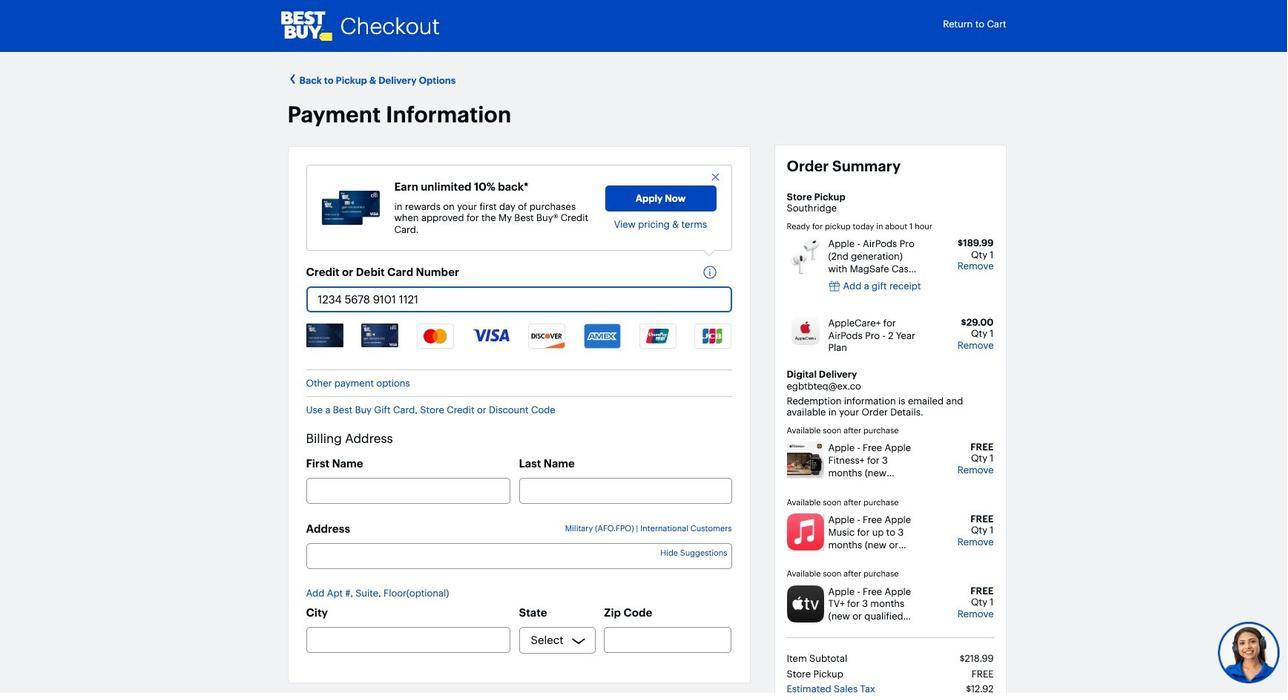 Task type: vqa. For each thing, say whether or not it's contained in the screenshot.
Best Buy Help Human Beacon image
yes



Task type: describe. For each thing, give the bounding box(es) containing it.
discover image
[[528, 324, 566, 349]]

2 my best buy card image from the left
[[362, 324, 399, 347]]

close image
[[710, 171, 721, 182]]

best buy help human beacon image
[[1218, 621, 1281, 684]]

my best buy credit card image
[[322, 191, 380, 225]]



Task type: locate. For each thing, give the bounding box(es) containing it.
mastercard image
[[417, 324, 454, 349]]

1 horizontal spatial my best buy card image
[[362, 324, 399, 347]]

list
[[306, 324, 732, 362]]

jcb image
[[695, 324, 732, 349]]

visa image
[[473, 324, 510, 343]]

1 my best buy card image from the left
[[306, 324, 343, 347]]

union pay image
[[640, 324, 677, 349]]

None field
[[306, 543, 732, 569]]

None text field
[[306, 478, 511, 504]]

amex image
[[584, 324, 621, 349]]

0 horizontal spatial my best buy card image
[[306, 324, 343, 347]]

information image
[[703, 265, 725, 280]]

my best buy card image
[[306, 324, 343, 347], [362, 324, 399, 347]]

None text field
[[306, 287, 732, 313], [519, 478, 732, 504], [306, 628, 511, 654], [604, 628, 732, 654], [306, 287, 732, 313], [519, 478, 732, 504], [306, 628, 511, 654], [604, 628, 732, 654]]



